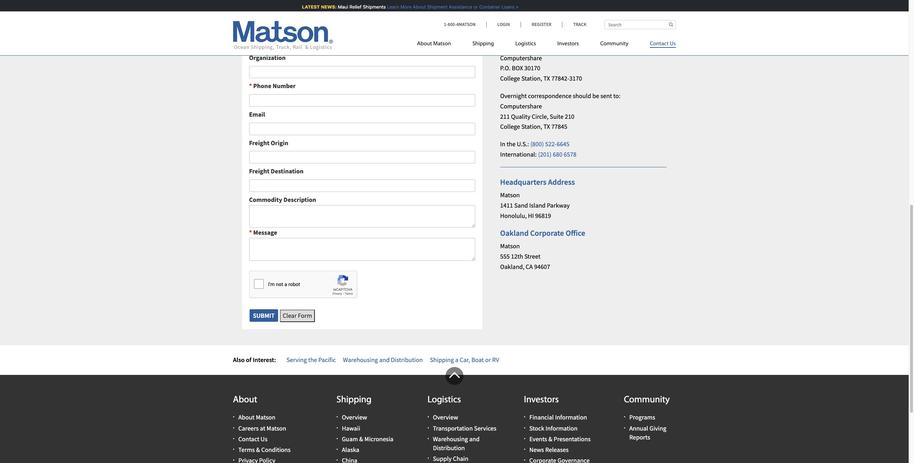 Task type: locate. For each thing, give the bounding box(es) containing it.
2 station, from the top
[[522, 123, 543, 131]]

None text field
[[249, 38, 476, 50], [249, 94, 476, 107], [249, 151, 476, 164], [249, 180, 476, 192], [249, 238, 476, 261], [249, 38, 476, 50], [249, 94, 476, 107], [249, 151, 476, 164], [249, 180, 476, 192], [249, 238, 476, 261]]

2 freight from the top
[[249, 167, 270, 176]]

& inside overview hawaii guam & micronesia alaska
[[359, 436, 363, 444]]

1 horizontal spatial logistics
[[516, 41, 536, 47]]

contact us link
[[640, 38, 676, 52], [239, 436, 268, 444]]

matson up at
[[256, 414, 276, 422]]

1 vertical spatial should
[[573, 92, 592, 100]]

0 horizontal spatial warehousing and distribution link
[[343, 356, 423, 365]]

0 vertical spatial should
[[580, 44, 598, 52]]

computershare inside shareholder correspondence should be mailed to: computershare p.o. box 30170 college station, tx 77842-3170
[[501, 54, 542, 62]]

1 overview link from the left
[[342, 414, 367, 422]]

in the u.s.: (800) 522-6645 international: (201) 680 6578
[[501, 140, 577, 159]]

2 vertical spatial shipping
[[337, 396, 372, 406]]

computershare up quality in the right top of the page
[[501, 102, 542, 110]]

6645
[[557, 140, 570, 148]]

about matson link for shipping link
[[417, 38, 462, 52]]

1 vertical spatial freight
[[249, 167, 270, 176]]

college down p.o.
[[501, 74, 521, 83]]

overview link up hawaii
[[342, 414, 367, 422]]

should
[[580, 44, 598, 52], [573, 92, 592, 100]]

2 overview from the left
[[433, 414, 459, 422]]

522-
[[546, 140, 557, 148]]

mailed
[[607, 44, 626, 52]]

2 tx from the top
[[544, 123, 551, 131]]

1 college from the top
[[501, 74, 521, 83]]

1 vertical spatial contact
[[239, 436, 260, 444]]

us inside top menu navigation
[[670, 41, 676, 47]]

community inside footer
[[624, 396, 670, 406]]

1 horizontal spatial overview link
[[433, 414, 459, 422]]

investors down track link at the top of the page
[[558, 41, 579, 47]]

freight left the origin
[[249, 139, 270, 147]]

matson inside matson 1411 sand island parkway honolulu, hi 96819
[[501, 191, 520, 199]]

0 vertical spatial contact us link
[[640, 38, 676, 52]]

shipping up hawaii
[[337, 396, 372, 406]]

1 vertical spatial station,
[[522, 123, 543, 131]]

& up news releases link at the bottom right of the page
[[549, 436, 553, 444]]

overview inside "overview transportation services warehousing and distribution supply chain"
[[433, 414, 459, 422]]

logistics down backtop image
[[428, 396, 461, 406]]

0 vertical spatial contact
[[650, 41, 669, 47]]

1 horizontal spatial the
[[507, 140, 516, 148]]

* left last
[[249, 25, 252, 33]]

77845
[[552, 123, 568, 131]]

1 vertical spatial community
[[624, 396, 670, 406]]

matson up 555
[[501, 242, 520, 250]]

0 vertical spatial logistics
[[516, 41, 536, 47]]

1 horizontal spatial to:
[[627, 44, 634, 52]]

or left rv
[[486, 356, 491, 365]]

chain
[[453, 455, 469, 464]]

logistics down transfer agent
[[516, 41, 536, 47]]

0 horizontal spatial and
[[380, 356, 390, 365]]

or
[[473, 4, 477, 10], [486, 356, 491, 365]]

None button
[[249, 310, 279, 323]]

address
[[549, 177, 575, 187]]

contact down careers
[[239, 436, 260, 444]]

presentations
[[554, 436, 591, 444]]

tx inside shareholder correspondence should be mailed to: computershare p.o. box 30170 college station, tx 77842-3170
[[544, 74, 551, 83]]

correspondence for circle,
[[529, 92, 572, 100]]

the right in
[[507, 140, 516, 148]]

1 horizontal spatial us
[[670, 41, 676, 47]]

investors up financial
[[524, 396, 559, 406]]

in
[[501, 140, 506, 148]]

top menu navigation
[[417, 38, 676, 52]]

should for mailed
[[580, 44, 598, 52]]

be for mailed
[[599, 44, 606, 52]]

to:
[[627, 44, 634, 52], [614, 92, 621, 100]]

computershare for box
[[501, 54, 542, 62]]

boat
[[472, 356, 484, 365]]

assistance
[[448, 4, 471, 10]]

or left container
[[473, 4, 477, 10]]

0 horizontal spatial about matson link
[[239, 414, 276, 422]]

0 vertical spatial freight
[[249, 139, 270, 147]]

overnight
[[501, 92, 527, 100]]

1 vertical spatial the
[[308, 356, 317, 365]]

us down 'search' image
[[670, 41, 676, 47]]

us inside about matson careers at matson contact us terms & conditions
[[261, 436, 268, 444]]

1 station, from the top
[[522, 74, 543, 83]]

0 horizontal spatial us
[[261, 436, 268, 444]]

about matson careers at matson contact us terms & conditions
[[239, 414, 291, 455]]

0 vertical spatial be
[[599, 44, 606, 52]]

station, down circle,
[[522, 123, 543, 131]]

also
[[233, 356, 245, 365]]

matson
[[434, 41, 451, 47], [501, 191, 520, 199], [501, 242, 520, 250], [256, 414, 276, 422], [267, 425, 286, 433]]

footer
[[0, 368, 909, 464]]

Search search field
[[605, 20, 676, 29]]

77842-
[[552, 74, 570, 83]]

* for last name
[[249, 25, 252, 33]]

a
[[456, 356, 459, 365]]

2 horizontal spatial shipping
[[473, 41, 494, 47]]

the inside in the u.s.: (800) 522-6645 international: (201) 680 6578
[[507, 140, 516, 148]]

programs
[[630, 414, 656, 422]]

0 vertical spatial to:
[[627, 44, 634, 52]]

community up programs
[[624, 396, 670, 406]]

should down 3170
[[573, 92, 592, 100]]

0 vertical spatial distribution
[[391, 356, 423, 365]]

(800) 522-6645 link
[[531, 140, 570, 148]]

6578
[[564, 150, 577, 159]]

matson 1411 sand island parkway honolulu, hi 96819
[[501, 191, 570, 220]]

1 vertical spatial and
[[470, 436, 480, 444]]

phone
[[253, 82, 272, 90]]

0 horizontal spatial shipping
[[337, 396, 372, 406]]

None text field
[[249, 9, 476, 22], [249, 205, 476, 228], [249, 9, 476, 22], [249, 205, 476, 228]]

800-
[[448, 21, 457, 28]]

freight
[[249, 139, 270, 147], [249, 167, 270, 176]]

0 vertical spatial us
[[670, 41, 676, 47]]

2 computershare from the top
[[501, 102, 542, 110]]

1 horizontal spatial &
[[359, 436, 363, 444]]

tx down circle,
[[544, 123, 551, 131]]

station, down 30170
[[522, 74, 543, 83]]

correspondence
[[535, 44, 578, 52], [529, 92, 572, 100]]

*
[[249, 25, 252, 33], [249, 82, 252, 90], [249, 229, 252, 237]]

1 vertical spatial us
[[261, 436, 268, 444]]

1 vertical spatial distribution
[[433, 445, 465, 453]]

be for sent
[[593, 92, 600, 100]]

lfishman@matson.com
[[501, 9, 563, 17]]

1 vertical spatial about matson link
[[239, 414, 276, 422]]

1 overview from the left
[[342, 414, 367, 422]]

tx left the 77842-
[[544, 74, 551, 83]]

shareholder correspondence should be mailed to: computershare p.o. box 30170 college station, tx 77842-3170
[[501, 44, 634, 83]]

2 vertical spatial *
[[249, 229, 252, 237]]

overnight correspondence should be sent to: computershare 211 quality circle, suite 210 college station, tx 77845
[[501, 92, 621, 131]]

email
[[249, 110, 265, 119]]

contact inside top menu navigation
[[650, 41, 669, 47]]

transportation services link
[[433, 425, 497, 433]]

1 horizontal spatial overview
[[433, 414, 459, 422]]

information up events & presentations link
[[546, 425, 578, 433]]

warehousing and distribution
[[343, 356, 423, 365]]

tx
[[544, 74, 551, 83], [544, 123, 551, 131]]

information up stock information link
[[555, 414, 587, 422]]

overview hawaii guam & micronesia alaska
[[342, 414, 394, 455]]

the for serving
[[308, 356, 317, 365]]

1 vertical spatial logistics
[[428, 396, 461, 406]]

0 vertical spatial correspondence
[[535, 44, 578, 52]]

1 vertical spatial warehousing
[[433, 436, 468, 444]]

freight left destination
[[249, 167, 270, 176]]

1 horizontal spatial or
[[486, 356, 491, 365]]

us up terms & conditions link
[[261, 436, 268, 444]]

about inside about matson careers at matson contact us terms & conditions
[[239, 414, 255, 422]]

number
[[273, 82, 296, 90]]

None reset field
[[280, 310, 315, 323]]

computershare up box
[[501, 54, 542, 62]]

matson inside matson 555 12th street oakland, ca 94607
[[501, 242, 520, 250]]

supply
[[433, 455, 452, 464]]

of
[[246, 356, 252, 365]]

and inside "overview transportation services warehousing and distribution supply chain"
[[470, 436, 480, 444]]

1 vertical spatial tx
[[544, 123, 551, 131]]

organization
[[249, 54, 286, 62]]

0 vertical spatial computershare
[[501, 54, 542, 62]]

0 vertical spatial and
[[380, 356, 390, 365]]

about inside the about matson link
[[417, 41, 432, 47]]

0 vertical spatial *
[[249, 25, 252, 33]]

be left mailed
[[599, 44, 606, 52]]

register link
[[521, 21, 563, 28]]

0 vertical spatial warehousing
[[343, 356, 378, 365]]

1 horizontal spatial shipping
[[430, 356, 454, 365]]

should down "track"
[[580, 44, 598, 52]]

be inside shareholder correspondence should be mailed to: computershare p.o. box 30170 college station, tx 77842-3170
[[599, 44, 606, 52]]

2 horizontal spatial &
[[549, 436, 553, 444]]

annual giving reports link
[[630, 425, 667, 442]]

contact inside about matson careers at matson contact us terms & conditions
[[239, 436, 260, 444]]

0 horizontal spatial logistics
[[428, 396, 461, 406]]

overview for hawaii
[[342, 414, 367, 422]]

0 horizontal spatial &
[[256, 446, 260, 455]]

about matson link down the '1-'
[[417, 38, 462, 52]]

be inside overnight correspondence should be sent to: computershare 211 quality circle, suite 210 college station, tx 77845
[[593, 92, 600, 100]]

None search field
[[605, 20, 676, 29]]

0 horizontal spatial contact
[[239, 436, 260, 444]]

1 vertical spatial correspondence
[[529, 92, 572, 100]]

0 vertical spatial the
[[507, 140, 516, 148]]

financial
[[530, 414, 554, 422]]

shipping link
[[462, 38, 505, 52]]

freight origin
[[249, 139, 289, 147]]

contact us link down 'search' image
[[640, 38, 676, 52]]

0 vertical spatial station,
[[522, 74, 543, 83]]

community down search search box
[[601, 41, 629, 47]]

1 vertical spatial investors
[[524, 396, 559, 406]]

0 vertical spatial or
[[473, 4, 477, 10]]

street
[[525, 253, 541, 261]]

1 tx from the top
[[544, 74, 551, 83]]

0 horizontal spatial overview link
[[342, 414, 367, 422]]

overview inside overview hawaii guam & micronesia alaska
[[342, 414, 367, 422]]

should inside shareholder correspondence should be mailed to: computershare p.o. box 30170 college station, tx 77842-3170
[[580, 44, 598, 52]]

to: inside shareholder correspondence should be mailed to: computershare p.o. box 30170 college station, tx 77842-3170
[[627, 44, 634, 52]]

* left message
[[249, 229, 252, 237]]

latest news: maui relief shipments learn more about shipment assistance or container loans >
[[301, 4, 518, 10]]

2 college from the top
[[501, 123, 521, 131]]

hi
[[528, 212, 534, 220]]

correspondence down the 77842-
[[529, 92, 572, 100]]

matson 555 12th street oakland, ca 94607
[[501, 242, 551, 271]]

1 vertical spatial or
[[486, 356, 491, 365]]

2 * from the top
[[249, 82, 252, 90]]

matson inside top menu navigation
[[434, 41, 451, 47]]

1 computershare from the top
[[501, 54, 542, 62]]

shareholder
[[501, 44, 534, 52]]

warehousing right the pacific
[[343, 356, 378, 365]]

rv
[[493, 356, 500, 365]]

car,
[[460, 356, 470, 365]]

correspondence down "register"
[[535, 44, 578, 52]]

1 horizontal spatial warehousing and distribution link
[[433, 436, 480, 453]]

freight for freight origin
[[249, 139, 270, 147]]

1 horizontal spatial warehousing
[[433, 436, 468, 444]]

terms & conditions link
[[239, 446, 291, 455]]

1411
[[501, 202, 513, 210]]

* for phone number
[[249, 82, 252, 90]]

matson up 1411
[[501, 191, 520, 199]]

correspondence inside overnight correspondence should be sent to: computershare 211 quality circle, suite 210 college station, tx 77845
[[529, 92, 572, 100]]

college down 211
[[501, 123, 521, 131]]

to: right mailed
[[627, 44, 634, 52]]

1 horizontal spatial contact
[[650, 41, 669, 47]]

should inside overnight correspondence should be sent to: computershare 211 quality circle, suite 210 college station, tx 77845
[[573, 92, 592, 100]]

us
[[670, 41, 676, 47], [261, 436, 268, 444]]

&
[[359, 436, 363, 444], [549, 436, 553, 444], [256, 446, 260, 455]]

shipping left a
[[430, 356, 454, 365]]

to: right sent
[[614, 92, 621, 100]]

1 vertical spatial college
[[501, 123, 521, 131]]

interest:
[[253, 356, 276, 365]]

warehousing down the transportation
[[433, 436, 468, 444]]

0 vertical spatial tx
[[544, 74, 551, 83]]

contact
[[650, 41, 669, 47], [239, 436, 260, 444]]

to: for overnight correspondence should be sent to: computershare 211 quality circle, suite 210 college station, tx 77845
[[614, 92, 621, 100]]

contact us link down careers
[[239, 436, 268, 444]]

suite
[[550, 112, 564, 121]]

about
[[412, 4, 425, 10], [417, 41, 432, 47], [233, 396, 257, 406], [239, 414, 255, 422]]

computershare inside overnight correspondence should be sent to: computershare 211 quality circle, suite 210 college station, tx 77845
[[501, 102, 542, 110]]

search image
[[669, 22, 674, 27]]

96819
[[536, 212, 552, 220]]

contact down search search box
[[650, 41, 669, 47]]

12th
[[511, 253, 524, 261]]

1 horizontal spatial distribution
[[433, 445, 465, 453]]

2 overview link from the left
[[433, 414, 459, 422]]

shipping
[[473, 41, 494, 47], [430, 356, 454, 365], [337, 396, 372, 406]]

Commodity Description text field
[[249, 123, 476, 135]]

1 freight from the top
[[249, 139, 270, 147]]

1 vertical spatial computershare
[[501, 102, 542, 110]]

0 horizontal spatial to:
[[614, 92, 621, 100]]

distribution inside "overview transportation services warehousing and distribution supply chain"
[[433, 445, 465, 453]]

the left the pacific
[[308, 356, 317, 365]]

1 horizontal spatial and
[[470, 436, 480, 444]]

warehousing and distribution link
[[343, 356, 423, 365], [433, 436, 480, 453]]

* left phone
[[249, 82, 252, 90]]

giving
[[650, 425, 667, 433]]

annual
[[630, 425, 649, 433]]

warehousing inside "overview transportation services warehousing and distribution supply chain"
[[433, 436, 468, 444]]

headquarters address
[[501, 177, 575, 187]]

community link
[[590, 38, 640, 52]]

shipments
[[362, 4, 385, 10]]

overview link up the transportation
[[433, 414, 459, 422]]

0 vertical spatial warehousing and distribution link
[[343, 356, 423, 365]]

news
[[530, 446, 544, 455]]

to: inside overnight correspondence should be sent to: computershare 211 quality circle, suite 210 college station, tx 77845
[[614, 92, 621, 100]]

shipping down '4matson'
[[473, 41, 494, 47]]

3 * from the top
[[249, 229, 252, 237]]

maui
[[337, 4, 347, 10]]

1 vertical spatial *
[[249, 82, 252, 90]]

0 vertical spatial college
[[501, 74, 521, 83]]

1 vertical spatial to:
[[614, 92, 621, 100]]

be left sent
[[593, 92, 600, 100]]

1 vertical spatial contact us link
[[239, 436, 268, 444]]

about matson link for careers at matson link
[[239, 414, 276, 422]]

0 vertical spatial about matson link
[[417, 38, 462, 52]]

0 vertical spatial community
[[601, 41, 629, 47]]

overview up hawaii
[[342, 414, 367, 422]]

0 vertical spatial shipping
[[473, 41, 494, 47]]

0 horizontal spatial contact us link
[[239, 436, 268, 444]]

1 horizontal spatial about matson link
[[417, 38, 462, 52]]

investors link
[[547, 38, 590, 52]]

& right terms
[[256, 446, 260, 455]]

matson down the '1-'
[[434, 41, 451, 47]]

0 vertical spatial investors
[[558, 41, 579, 47]]

0 horizontal spatial overview
[[342, 414, 367, 422]]

& right guam
[[359, 436, 363, 444]]

1 * from the top
[[249, 25, 252, 33]]

correspondence inside shareholder correspondence should be mailed to: computershare p.o. box 30170 college station, tx 77842-3170
[[535, 44, 578, 52]]

about matson link up careers at matson link
[[239, 414, 276, 422]]

0 horizontal spatial the
[[308, 356, 317, 365]]

1 vertical spatial be
[[593, 92, 600, 100]]

30170
[[525, 64, 541, 72]]

overview up the transportation
[[433, 414, 459, 422]]



Task type: describe. For each thing, give the bounding box(es) containing it.
1 vertical spatial information
[[546, 425, 578, 433]]

logistics link
[[505, 38, 547, 52]]

more
[[400, 4, 411, 10]]

track link
[[563, 21, 587, 28]]

overview for transportation
[[433, 414, 459, 422]]

1 vertical spatial warehousing and distribution link
[[433, 436, 480, 453]]

about for about matson careers at matson contact us terms & conditions
[[239, 414, 255, 422]]

learn
[[386, 4, 398, 10]]

ca
[[526, 263, 533, 271]]

210
[[565, 112, 575, 121]]

college inside shareholder correspondence should be mailed to: computershare p.o. box 30170 college station, tx 77842-3170
[[501, 74, 521, 83]]

* message
[[249, 229, 277, 237]]

Organization text field
[[249, 66, 476, 78]]

1-800-4matson
[[444, 21, 476, 28]]

tx inside overnight correspondence should be sent to: computershare 211 quality circle, suite 210 college station, tx 77845
[[544, 123, 551, 131]]

1-800-4matson link
[[444, 21, 487, 28]]

office
[[566, 228, 586, 238]]

1 vertical spatial shipping
[[430, 356, 454, 365]]

& inside financial information stock information events & presentations news releases
[[549, 436, 553, 444]]

matson right at
[[267, 425, 286, 433]]

headquarters
[[501, 177, 547, 187]]

serving
[[287, 356, 307, 365]]

station, inside overnight correspondence should be sent to: computershare 211 quality circle, suite 210 college station, tx 77845
[[522, 123, 543, 131]]

login link
[[487, 21, 521, 28]]

events
[[530, 436, 548, 444]]

sent
[[601, 92, 613, 100]]

guam & micronesia link
[[342, 436, 394, 444]]

4matson
[[457, 21, 476, 28]]

3170
[[570, 74, 583, 83]]

investors inside top menu navigation
[[558, 41, 579, 47]]

investors inside footer
[[524, 396, 559, 406]]

alaska
[[342, 446, 360, 455]]

overview link for logistics
[[433, 414, 459, 422]]

programs annual giving reports
[[630, 414, 667, 442]]

correspondence for 30170
[[535, 44, 578, 52]]

careers
[[239, 425, 259, 433]]

logistics inside footer
[[428, 396, 461, 406]]

blue matson logo with ocean, shipping, truck, rail and logistics written beneath it. image
[[233, 21, 333, 50]]

conditions
[[261, 446, 291, 455]]

should for sent
[[573, 92, 592, 100]]

555
[[501, 253, 510, 261]]

community inside top menu navigation
[[601, 41, 629, 47]]

* last name
[[249, 25, 283, 33]]

oakland corporate office
[[501, 228, 586, 238]]

at
[[260, 425, 266, 433]]

680
[[553, 150, 563, 159]]

circle,
[[532, 112, 549, 121]]

terms
[[239, 446, 255, 455]]

commodity description
[[249, 196, 316, 204]]

financial information stock information events & presentations news releases
[[530, 414, 591, 455]]

services
[[474, 425, 497, 433]]

transfer agent
[[501, 26, 542, 34]]

1 horizontal spatial contact us link
[[640, 38, 676, 52]]

oakland
[[501, 228, 529, 238]]

serving the pacific
[[287, 356, 336, 365]]

events & presentations link
[[530, 436, 591, 444]]

0 horizontal spatial distribution
[[391, 356, 423, 365]]

guam
[[342, 436, 358, 444]]

origin
[[271, 139, 289, 147]]

honolulu,
[[501, 212, 527, 220]]

last
[[253, 25, 265, 33]]

international:
[[501, 150, 537, 159]]

shipping a car, boat or rv
[[430, 356, 500, 365]]

oakland,
[[501, 263, 525, 271]]

& inside about matson careers at matson contact us terms & conditions
[[256, 446, 260, 455]]

footer containing about
[[0, 368, 909, 464]]

about for about matson
[[417, 41, 432, 47]]

station, inside shareholder correspondence should be mailed to: computershare p.o. box 30170 college station, tx 77842-3170
[[522, 74, 543, 83]]

relief
[[349, 4, 361, 10]]

learn more about shipment assistance or container loans > link
[[386, 4, 518, 10]]

register
[[532, 21, 552, 28]]

0 vertical spatial information
[[555, 414, 587, 422]]

backtop image
[[446, 368, 464, 386]]

1-
[[444, 21, 448, 28]]

alaska link
[[342, 446, 360, 455]]

pacific
[[319, 356, 336, 365]]

parkway
[[547, 202, 570, 210]]

* for message
[[249, 229, 252, 237]]

shipment
[[426, 4, 447, 10]]

211
[[501, 112, 510, 121]]

freight for freight destination
[[249, 167, 270, 176]]

college inside overnight correspondence should be sent to: computershare 211 quality circle, suite 210 college station, tx 77845
[[501, 123, 521, 131]]

track
[[574, 21, 587, 28]]

serving the pacific link
[[287, 356, 336, 365]]

contact us
[[650, 41, 676, 47]]

box
[[512, 64, 524, 72]]

the for in
[[507, 140, 516, 148]]

agent
[[525, 26, 542, 34]]

news releases link
[[530, 446, 569, 455]]

micronesia
[[365, 436, 394, 444]]

island
[[530, 202, 546, 210]]

name
[[267, 25, 283, 33]]

about for about
[[233, 396, 257, 406]]

about matson
[[417, 41, 451, 47]]

computershare for quality
[[501, 102, 542, 110]]

0 horizontal spatial warehousing
[[343, 356, 378, 365]]

corporate
[[531, 228, 565, 238]]

overview link for shipping
[[342, 414, 367, 422]]

financial information link
[[530, 414, 587, 422]]

logistics inside logistics link
[[516, 41, 536, 47]]

0 horizontal spatial or
[[473, 4, 477, 10]]

reports
[[630, 434, 651, 442]]

to: for shareholder correspondence should be mailed to: computershare p.o. box 30170 college station, tx 77842-3170
[[627, 44, 634, 52]]

u.s.:
[[517, 140, 530, 148]]

quality
[[511, 112, 531, 121]]

description
[[284, 196, 316, 204]]

freight destination
[[249, 167, 304, 176]]

shipping inside top menu navigation
[[473, 41, 494, 47]]

(201)
[[539, 150, 552, 159]]



Task type: vqa. For each thing, say whether or not it's contained in the screenshot.


